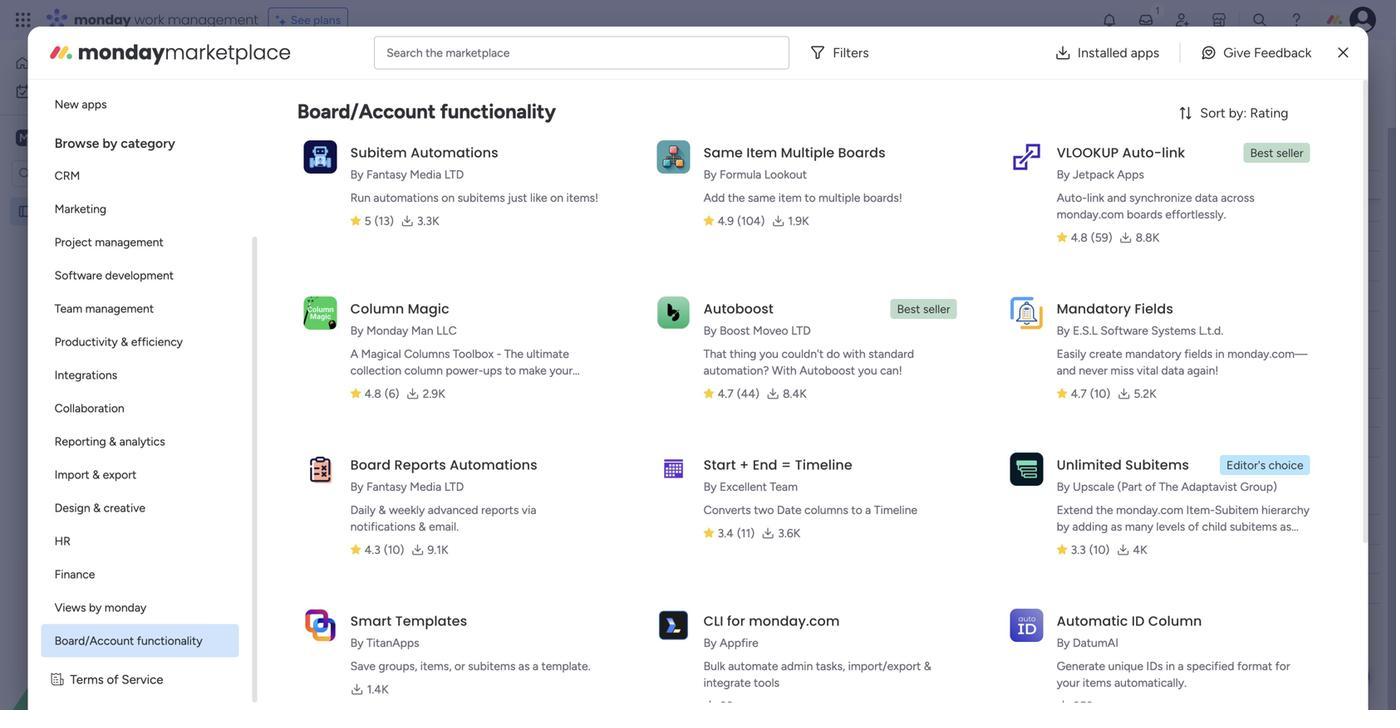 Task type: locate. For each thing, give the bounding box(es) containing it.
monday marketplace image
[[1211, 12, 1228, 28]]

terms
[[70, 673, 104, 688]]

& left export
[[92, 468, 100, 482]]

in
[[1216, 347, 1225, 361], [1166, 660, 1176, 674]]

marketplace up person
[[446, 46, 510, 60]]

terms of service link
[[70, 671, 163, 690]]

and
[[1108, 191, 1127, 205], [1057, 364, 1076, 378]]

lottie animation image
[[0, 543, 212, 711]]

the down the formula on the top
[[728, 191, 745, 205]]

column inside "automatic id column by datumai"
[[1149, 612, 1203, 631]]

completed
[[286, 341, 372, 362]]

id
[[1132, 612, 1145, 631]]

0 horizontal spatial column information image
[[699, 523, 713, 537]]

media up automations
[[410, 168, 442, 182]]

2 4.7 from the left
[[1071, 387, 1087, 401]]

the for add
[[728, 191, 745, 205]]

2 vertical spatial management
[[85, 302, 154, 316]]

ltd
[[445, 168, 464, 182], [792, 324, 811, 338], [445, 480, 464, 494]]

auto- inside auto-link and synchronize data across monday.com boards effortlessly.
[[1057, 191, 1088, 205]]

app logo image
[[304, 140, 337, 174], [657, 140, 691, 174], [1011, 140, 1044, 174], [304, 297, 337, 330], [657, 297, 691, 330], [1011, 297, 1044, 330], [304, 453, 337, 486], [657, 453, 691, 486], [1011, 453, 1044, 486], [304, 609, 337, 642], [657, 609, 691, 642], [1011, 609, 1044, 642]]

0 horizontal spatial auto-
[[1057, 191, 1088, 205]]

column information image
[[699, 178, 713, 192], [699, 377, 713, 390]]

date down date
[[780, 523, 803, 537]]

new inside option
[[55, 97, 79, 111]]

marketplace down monday work management
[[165, 39, 291, 67]]

v2 done deadline image
[[727, 199, 741, 215]]

column inside column magic by monday man llc
[[351, 300, 404, 318]]

on right like
[[550, 191, 564, 205]]

0 vertical spatial mar
[[766, 200, 784, 213]]

1 vertical spatial subitems
[[1230, 520, 1278, 534]]

timeline right columns
[[874, 503, 918, 518]]

views by monday option
[[41, 592, 239, 625]]

auto- up the apps
[[1123, 143, 1162, 162]]

0 vertical spatial timeline
[[795, 456, 853, 475]]

& left analytics
[[109, 435, 117, 449]]

ltd up advanced
[[445, 480, 464, 494]]

link up synchronize
[[1162, 143, 1186, 162]]

management inside "option"
[[95, 235, 164, 249]]

2 due date from the top
[[756, 377, 803, 391]]

mar left 9
[[766, 230, 784, 243]]

(10) for board
[[384, 543, 404, 557]]

apps inside button
[[1131, 45, 1160, 61]]

due date field down date
[[752, 521, 807, 539]]

and inside auto-link and synchronize data across monday.com boards effortlessly.
[[1108, 191, 1127, 205]]

best seller up standard in the right of the page
[[897, 302, 951, 316]]

link inside auto-link and synchronize data across monday.com boards effortlessly.
[[1088, 191, 1105, 205]]

task left 2.9k
[[396, 376, 418, 390]]

Completed field
[[282, 341, 376, 362]]

by inside the views by monday option
[[89, 601, 102, 615]]

monday down work
[[78, 39, 165, 67]]

due down two
[[756, 523, 777, 537]]

many
[[1126, 520, 1154, 534]]

new inside button
[[259, 104, 283, 118]]

main for main table
[[508, 59, 533, 74]]

2 horizontal spatial you
[[1057, 537, 1076, 551]]

2 fantasy from the top
[[367, 480, 407, 494]]

/
[[1311, 59, 1315, 74]]

1 owner field from the top
[[547, 176, 591, 194]]

standard
[[869, 347, 915, 361]]

app logo image for mandatory fields
[[1011, 297, 1044, 330]]

apps inside option
[[82, 97, 107, 111]]

4.7 for 4.7 (10)
[[1071, 387, 1087, 401]]

task left 2
[[314, 200, 337, 215]]

terms of use image
[[51, 671, 64, 690]]

autoboost up boost on the right
[[704, 300, 774, 318]]

functionality down main table button
[[440, 99, 556, 123]]

select product image
[[15, 12, 32, 28]]

4.7 left (44)
[[718, 387, 734, 401]]

1 vertical spatial mar
[[766, 230, 784, 243]]

boards
[[838, 143, 886, 162]]

functionality down the views by monday option
[[137, 634, 203, 649]]

give feedback button
[[1187, 36, 1326, 69]]

by up the "generate"
[[1057, 636, 1070, 651]]

by down start
[[704, 480, 717, 494]]

app logo image for smart templates
[[304, 609, 337, 642]]

angle down image
[[322, 104, 330, 117]]

board/account functionality option
[[41, 625, 239, 658]]

by inside column magic by monday man llc
[[351, 324, 364, 338]]

& left efficiency
[[121, 335, 128, 349]]

1 vertical spatial monday
[[78, 39, 165, 67]]

team inside start + end = timeline by excellent team
[[770, 480, 798, 494]]

0 vertical spatial 4.8
[[1071, 231, 1088, 245]]

team
[[55, 302, 82, 316], [770, 480, 798, 494]]

the down subitems
[[1160, 480, 1179, 494]]

0 vertical spatial column
[[351, 300, 404, 318]]

0 horizontal spatial to
[[505, 364, 516, 378]]

monday.com inside cli for monday.com by appfire
[[749, 612, 840, 631]]

0 horizontal spatial column
[[351, 300, 404, 318]]

by up a
[[351, 324, 364, 338]]

3 due from the top
[[756, 523, 777, 537]]

main left table
[[508, 59, 533, 74]]

1 vertical spatial project
[[39, 205, 77, 219]]

best seller for vlookup auto-link
[[1251, 146, 1304, 160]]

management inside option
[[85, 302, 154, 316]]

3 due date from the top
[[756, 523, 803, 537]]

project down marketing
[[55, 235, 92, 249]]

Search in workspace field
[[35, 164, 139, 183]]

5 (13)
[[365, 214, 394, 228]]

app logo image left e.s.l on the top
[[1011, 297, 1044, 330]]

1 vertical spatial your
[[1057, 676, 1080, 690]]

0 horizontal spatial board/account
[[55, 634, 134, 649]]

2 owner field from the top
[[547, 375, 591, 393]]

you up with
[[760, 347, 779, 361]]

management up the project management
[[79, 205, 148, 219]]

monday
[[74, 10, 131, 29], [78, 39, 165, 67], [105, 601, 147, 615]]

titanapps
[[367, 636, 420, 651]]

best seller down rating
[[1251, 146, 1304, 160]]

board/account down project management field
[[297, 99, 436, 123]]

2 vertical spatial due
[[756, 523, 777, 537]]

2 owner from the top
[[552, 377, 587, 391]]

new
[[309, 641, 330, 655]]

finance
[[55, 568, 95, 582]]

0 horizontal spatial by
[[89, 601, 102, 615]]

the inside a magical columns toolbox - the ultimate collection column power-ups to make your columns... magic!
[[505, 347, 524, 361]]

1 horizontal spatial as
[[1111, 520, 1123, 534]]

0 vertical spatial management
[[328, 54, 461, 82]]

3.4
[[718, 527, 734, 541]]

main inside button
[[508, 59, 533, 74]]

project management option
[[41, 226, 239, 259]]

1 image
[[1151, 1, 1166, 20]]

board/account functionality down the views by monday option
[[55, 634, 203, 649]]

columns...
[[351, 380, 402, 395]]

1 horizontal spatial team
[[770, 480, 798, 494]]

4.7 down never
[[1071, 387, 1087, 401]]

1 vertical spatial in
[[1166, 660, 1176, 674]]

app logo image left automatic at the right bottom of the page
[[1011, 609, 1044, 642]]

monday.com up 4.8 (59)
[[1057, 207, 1125, 222]]

1 on from the left
[[442, 191, 455, 205]]

0 vertical spatial best
[[1251, 146, 1274, 160]]

0 vertical spatial apps
[[1131, 45, 1160, 61]]

app logo image left vlookup
[[1011, 140, 1044, 174]]

1 vertical spatial link
[[1088, 191, 1105, 205]]

0 vertical spatial the
[[505, 347, 524, 361]]

board reports automations by fantasy media ltd
[[351, 456, 538, 494]]

0 horizontal spatial autoboost
[[704, 300, 774, 318]]

add for add new group
[[284, 641, 306, 655]]

(10) right '4.3'
[[384, 543, 404, 557]]

plans
[[313, 13, 341, 27]]

in right the ids
[[1166, 660, 1176, 674]]

& for reporting
[[109, 435, 117, 449]]

0 vertical spatial date
[[780, 178, 803, 192]]

(44)
[[737, 387, 760, 401]]

1 vertical spatial management
[[79, 205, 148, 219]]

1 vertical spatial for
[[1276, 660, 1291, 674]]

editor's
[[1227, 459, 1266, 473]]

reporting
[[55, 435, 106, 449]]

mar left the 8
[[766, 200, 784, 213]]

1 vertical spatial fantasy
[[367, 480, 407, 494]]

app logo image for start + end = timeline
[[657, 453, 691, 486]]

table
[[536, 59, 563, 74]]

1 horizontal spatial you
[[858, 364, 878, 378]]

0 vertical spatial due
[[756, 178, 777, 192]]

new up workspace selection element
[[55, 97, 79, 111]]

seller for autoboost
[[924, 302, 951, 316]]

(13)
[[375, 214, 394, 228]]

0 vertical spatial subitem
[[351, 143, 407, 162]]

to inside a magical columns toolbox - the ultimate collection column power-ups to make your columns... magic!
[[505, 364, 516, 378]]

0 vertical spatial board/account
[[297, 99, 436, 123]]

monday.com inside extend the monday.com item-subitem hierarchy by adding as many levels of child subitems as you need.
[[1117, 503, 1184, 518]]

2 vertical spatial monday
[[105, 601, 147, 615]]

and down easily
[[1057, 364, 1076, 378]]

tools
[[754, 676, 780, 690]]

marketing option
[[41, 192, 239, 226]]

the inside extend the monday.com item-subitem hierarchy by adding as many levels of child subitems as you need.
[[1097, 503, 1114, 518]]

date for second due date field from the top
[[780, 377, 803, 391]]

0 vertical spatial team
[[55, 302, 82, 316]]

project management up the project management
[[39, 205, 148, 219]]

you
[[760, 347, 779, 361], [858, 364, 878, 378], [1057, 537, 1076, 551]]

give feedback link
[[1187, 36, 1326, 69]]

subitems
[[1126, 456, 1190, 475]]

invite / 1
[[1279, 59, 1323, 74]]

1 horizontal spatial the
[[728, 191, 745, 205]]

sort by: rating
[[1201, 105, 1289, 121]]

3 due date field from the top
[[752, 521, 807, 539]]

subitem down the v2 search icon
[[351, 143, 407, 162]]

app logo image left cli
[[657, 609, 691, 642]]

finance option
[[41, 558, 239, 592]]

the for search
[[426, 46, 443, 60]]

0 vertical spatial software
[[55, 269, 102, 283]]

0 horizontal spatial data
[[1162, 364, 1185, 378]]

app logo image for subitem automations
[[304, 140, 337, 174]]

0 vertical spatial seller
[[1277, 146, 1304, 160]]

4.8 for 4.8 (59)
[[1071, 231, 1088, 245]]

owner for second "owner" field from the top
[[552, 377, 587, 391]]

apps up main workspace
[[82, 97, 107, 111]]

& left email.
[[419, 520, 426, 534]]

owner for 2nd "owner" field from the bottom of the page
[[552, 178, 587, 192]]

0 horizontal spatial marketplace
[[165, 39, 291, 67]]

by left jetpack
[[1057, 168, 1070, 182]]

new for new group
[[286, 487, 319, 508]]

monday.com for for
[[749, 612, 840, 631]]

by for category
[[103, 136, 118, 151]]

app logo image up status
[[657, 140, 691, 174]]

0 vertical spatial management
[[168, 10, 258, 29]]

groups,
[[379, 660, 418, 674]]

update feed image
[[1138, 12, 1155, 28]]

0 horizontal spatial and
[[1057, 364, 1076, 378]]

by down cli
[[704, 636, 717, 651]]

(59)
[[1091, 231, 1113, 245]]

subitems inside extend the monday.com item-subitem hierarchy by adding as many levels of child subitems as you need.
[[1230, 520, 1278, 534]]

category
[[121, 136, 175, 151]]

new for new task
[[259, 104, 283, 118]]

your inside generate unique ids in a specified format for your items automatically.
[[1057, 676, 1080, 690]]

team up productivity
[[55, 302, 82, 316]]

New Group field
[[282, 487, 374, 509]]

hierarchy
[[1262, 503, 1310, 518]]

data right vital
[[1162, 364, 1185, 378]]

jetpack
[[1073, 168, 1115, 182]]

1 vertical spatial automations
[[450, 456, 538, 475]]

4k
[[1134, 543, 1148, 557]]

management for project management
[[95, 235, 164, 249]]

best up standard in the right of the page
[[897, 302, 921, 316]]

by inside subitem automations by fantasy media ltd
[[351, 168, 364, 182]]

1 horizontal spatial to
[[805, 191, 816, 205]]

link down jetpack
[[1088, 191, 1105, 205]]

1 vertical spatial monday.com
[[1117, 503, 1184, 518]]

add left v2 done deadline "icon"
[[704, 191, 725, 205]]

best for autoboost
[[897, 302, 921, 316]]

for up appfire
[[727, 612, 746, 631]]

Owner field
[[547, 176, 591, 194], [547, 375, 591, 393]]

by inside smart templates by titanapps
[[351, 636, 364, 651]]

1 vertical spatial owner field
[[547, 375, 591, 393]]

add inside button
[[284, 641, 306, 655]]

media inside subitem automations by fantasy media ltd
[[410, 168, 442, 182]]

2 vertical spatial due date
[[756, 523, 803, 537]]

1 vertical spatial team
[[770, 480, 798, 494]]

project management
[[55, 235, 164, 249]]

& for productivity
[[121, 335, 128, 349]]

0 horizontal spatial the
[[505, 347, 524, 361]]

add for add the same item to multiple boards!
[[704, 191, 725, 205]]

integrations
[[55, 368, 117, 382]]

in inside generate unique ids in a specified format for your items automatically.
[[1166, 660, 1176, 674]]

apps down update feed image
[[1131, 45, 1160, 61]]

automations inside subitem automations by fantasy media ltd
[[411, 143, 499, 162]]

1 horizontal spatial your
[[1057, 676, 1080, 690]]

due date field up the mar 8
[[752, 176, 807, 194]]

2 vertical spatial by
[[89, 601, 102, 615]]

1 vertical spatial apps
[[82, 97, 107, 111]]

software inside software development option
[[55, 269, 102, 283]]

crm option
[[41, 159, 239, 192]]

column right id
[[1149, 612, 1203, 631]]

need.
[[1079, 537, 1108, 551]]

v2 search image
[[358, 101, 370, 120]]

of inside extend the monday.com item-subitem hierarchy by adding as many levels of child subitems as you need.
[[1189, 520, 1200, 534]]

1 media from the top
[[410, 168, 442, 182]]

collaboration option
[[41, 392, 239, 425]]

due date field down couldn't
[[752, 375, 807, 393]]

best seller
[[1251, 146, 1304, 160], [897, 302, 951, 316]]

to for same
[[805, 191, 816, 205]]

3 date from the top
[[780, 523, 803, 537]]

0 horizontal spatial on
[[442, 191, 455, 205]]

lottie animation element
[[0, 543, 212, 711]]

automatic
[[1057, 612, 1129, 631]]

new inside field
[[286, 487, 319, 508]]

1 4.7 from the left
[[718, 387, 734, 401]]

or
[[455, 660, 465, 674]]

main inside workspace selection element
[[38, 130, 67, 146]]

dapulse x slim image
[[1339, 43, 1349, 63]]

a
[[351, 347, 358, 361]]

1 horizontal spatial by
[[103, 136, 118, 151]]

due up the mar 8
[[756, 178, 777, 192]]

0 horizontal spatial board/account functionality
[[55, 634, 203, 649]]

new
[[55, 97, 79, 111], [259, 104, 283, 118], [286, 487, 319, 508]]

9
[[787, 230, 793, 243]]

subitems right or
[[468, 660, 516, 674]]

autoboost inside the that thing you couldn't do with standard automation? with autoboost you can!
[[800, 364, 856, 378]]

1 date from the top
[[780, 178, 803, 192]]

export
[[103, 468, 137, 482]]

project inside "option"
[[55, 235, 92, 249]]

by up save
[[351, 636, 364, 651]]

monday.com up many
[[1117, 503, 1184, 518]]

date up the 8
[[780, 178, 803, 192]]

by jetpack apps
[[1057, 168, 1145, 182]]

as down hierarchy
[[1281, 520, 1292, 534]]

team down '='
[[770, 480, 798, 494]]

new task
[[259, 104, 307, 118]]

team management option
[[41, 292, 239, 325]]

2 due from the top
[[756, 377, 777, 391]]

by up run
[[351, 168, 364, 182]]

for
[[727, 612, 746, 631], [1276, 660, 1291, 674]]

fantasy inside subitem automations by fantasy media ltd
[[367, 168, 407, 182]]

in inside easily create mandatory fields in monday.com— and never miss vital data again!
[[1216, 347, 1225, 361]]

2 date from the top
[[780, 377, 803, 391]]

by inside "automatic id column by datumai"
[[1057, 636, 1070, 651]]

main table button
[[482, 53, 576, 80]]

date
[[780, 178, 803, 192], [780, 377, 803, 391], [780, 523, 803, 537]]

management inside list box
[[79, 205, 148, 219]]

1.9k
[[789, 214, 809, 228]]

reporting & analytics option
[[41, 425, 239, 459]]

date for first due date field from the top
[[780, 178, 803, 192]]

1 vertical spatial autoboost
[[800, 364, 856, 378]]

0 vertical spatial automations
[[411, 143, 499, 162]]

to for start
[[852, 503, 863, 518]]

&
[[121, 335, 128, 349], [109, 435, 117, 449], [92, 468, 100, 482], [93, 501, 101, 515], [379, 503, 386, 518], [419, 520, 426, 534], [924, 660, 932, 674]]

bulk automate admin tasks, import/export & integrate tools
[[704, 660, 932, 690]]

owner field down ultimate
[[547, 375, 591, 393]]

0 vertical spatial media
[[410, 168, 442, 182]]

0 vertical spatial column information image
[[699, 178, 713, 192]]

group
[[323, 487, 370, 508]]

admin
[[782, 660, 813, 674]]

0 vertical spatial main
[[508, 59, 533, 74]]

by up 'daily'
[[351, 480, 364, 494]]

best seller for autoboost
[[897, 302, 951, 316]]

due date up the mar 8
[[756, 178, 803, 192]]

end
[[753, 456, 778, 475]]

link
[[1162, 143, 1186, 162], [1088, 191, 1105, 205]]

column information image
[[815, 377, 828, 390], [699, 523, 713, 537]]

1 horizontal spatial a
[[866, 503, 872, 518]]

ids
[[1147, 660, 1163, 674]]

monday up home link
[[74, 10, 131, 29]]

0 horizontal spatial timeline
[[795, 456, 853, 475]]

app logo image for column magic
[[304, 297, 337, 330]]

by inside board reports automations by fantasy media ltd
[[351, 480, 364, 494]]

design
[[55, 501, 90, 515]]

board/account inside option
[[55, 634, 134, 649]]

monday.com for the
[[1117, 503, 1184, 518]]

on
[[442, 191, 455, 205], [550, 191, 564, 205]]

due
[[756, 178, 777, 192], [756, 377, 777, 391], [756, 523, 777, 537]]

task
[[396, 178, 418, 192], [314, 200, 337, 215], [396, 376, 418, 390], [396, 523, 418, 537]]

1 vertical spatial due date
[[756, 377, 803, 391]]

by up extend at the right bottom
[[1057, 480, 1070, 494]]

fantasy
[[367, 168, 407, 182], [367, 480, 407, 494]]

automations up reports
[[450, 456, 538, 475]]

0 vertical spatial to
[[805, 191, 816, 205]]

1 horizontal spatial of
[[1146, 480, 1157, 494]]

0 horizontal spatial seller
[[924, 302, 951, 316]]

as left template.
[[519, 660, 530, 674]]

invite / 1 button
[[1248, 53, 1330, 80]]

hr
[[55, 535, 71, 549]]

sort by: rating button
[[1149, 100, 1324, 126]]

2 vertical spatial due date field
[[752, 521, 807, 539]]

1 horizontal spatial data
[[1196, 191, 1219, 205]]

2 vertical spatial you
[[1057, 537, 1076, 551]]

2 vertical spatial ltd
[[445, 480, 464, 494]]

in right fields
[[1216, 347, 1225, 361]]

workspace image
[[16, 129, 32, 147]]

app logo image for cli for monday.com
[[657, 609, 691, 642]]

option
[[0, 197, 212, 200]]

task up 3.3k
[[396, 178, 418, 192]]

monday.com
[[1057, 207, 1125, 222], [1117, 503, 1184, 518], [749, 612, 840, 631]]

1 vertical spatial software
[[1101, 324, 1149, 338]]

0 horizontal spatial your
[[550, 364, 573, 378]]

2.9k
[[423, 387, 445, 401]]

1 horizontal spatial autoboost
[[800, 364, 856, 378]]

media down "reports"
[[410, 480, 442, 494]]

email.
[[429, 520, 459, 534]]

app logo image left unlimited
[[1011, 453, 1044, 486]]

& right import/export
[[924, 660, 932, 674]]

by inside browse by category heading
[[103, 136, 118, 151]]

0 vertical spatial monday.com
[[1057, 207, 1125, 222]]

due date down date
[[756, 523, 803, 537]]

a inside generate unique ids in a specified format for your items automatically.
[[1178, 660, 1184, 674]]

subitem inside subitem automations by fantasy media ltd
[[351, 143, 407, 162]]

apps for new apps
[[82, 97, 107, 111]]

owner right like
[[552, 178, 587, 192]]

9.1k
[[428, 543, 449, 557]]

of right terms
[[107, 673, 119, 688]]

1 vertical spatial due
[[756, 377, 777, 391]]

2 horizontal spatial of
[[1189, 520, 1200, 534]]

functionality inside option
[[137, 634, 203, 649]]

ltd up couldn't
[[792, 324, 811, 338]]

2 horizontal spatial by
[[1057, 520, 1070, 534]]

1 owner from the top
[[552, 178, 587, 192]]

4.9
[[718, 214, 734, 228]]

1 horizontal spatial project management
[[257, 54, 461, 82]]

2 horizontal spatial new
[[286, 487, 319, 508]]

converts two date columns to a timeline
[[704, 503, 918, 518]]

1 horizontal spatial in
[[1216, 347, 1225, 361]]

you left 'need.' on the right
[[1057, 537, 1076, 551]]

0 vertical spatial due date
[[756, 178, 803, 192]]

1 due date field from the top
[[752, 176, 807, 194]]

can!
[[881, 364, 903, 378]]

you inside extend the monday.com item-subitem hierarchy by adding as many levels of child subitems as you need.
[[1057, 537, 1076, 551]]

1 due from the top
[[756, 178, 777, 192]]

search everything image
[[1252, 12, 1269, 28]]

seller
[[1277, 146, 1304, 160], [924, 302, 951, 316]]

m
[[19, 131, 29, 145]]

best down rating
[[1251, 146, 1274, 160]]

specified
[[1187, 660, 1235, 674]]

project right the public board 'icon'
[[39, 205, 77, 219]]

0 vertical spatial for
[[727, 612, 746, 631]]

add left new
[[284, 641, 306, 655]]

0 vertical spatial link
[[1162, 143, 1186, 162]]

1 horizontal spatial seller
[[1277, 146, 1304, 160]]

1 vertical spatial you
[[858, 364, 878, 378]]

0 horizontal spatial link
[[1088, 191, 1105, 205]]

app logo image up new group
[[304, 453, 337, 486]]

1 column information image from the top
[[699, 178, 713, 192]]

1 horizontal spatial best seller
[[1251, 146, 1304, 160]]

(10) for mandatory
[[1091, 387, 1111, 401]]

project management
[[257, 54, 461, 82], [39, 205, 148, 219]]

& right design
[[93, 501, 101, 515]]

date down couldn't
[[780, 377, 803, 391]]

1 fantasy from the top
[[367, 168, 407, 182]]

give
[[1224, 45, 1251, 61]]

1.4k
[[367, 683, 389, 697]]

1 due date from the top
[[756, 178, 803, 192]]

8
[[787, 200, 793, 213]]

Due date field
[[752, 176, 807, 194], [752, 375, 807, 393], [752, 521, 807, 539]]

timeline
[[795, 456, 853, 475], [874, 503, 918, 518]]

4.8 for 4.8 (6)
[[365, 387, 381, 401]]

2 media from the top
[[410, 480, 442, 494]]

app logo image left smart
[[304, 609, 337, 642]]

adding
[[1073, 520, 1108, 534]]

1 vertical spatial date
[[780, 377, 803, 391]]

add the same item to multiple boards!
[[704, 191, 903, 205]]

by inside mandatory fields by e.s.l software systems l.t.d.
[[1057, 324, 1070, 338]]

the right -
[[505, 347, 524, 361]]

1 vertical spatial and
[[1057, 364, 1076, 378]]

1 horizontal spatial new
[[259, 104, 283, 118]]

column information image left the formula on the top
[[699, 178, 713, 192]]



Task type: describe. For each thing, give the bounding box(es) containing it.
unique
[[1109, 660, 1144, 674]]

browse by category list box
[[41, 0, 239, 658]]

integrations option
[[41, 359, 239, 392]]

power-
[[446, 364, 484, 378]]

team management
[[55, 302, 154, 316]]

design & creative
[[55, 501, 145, 515]]

by inside start + end = timeline by excellent team
[[704, 480, 717, 494]]

ltd inside board reports automations by fantasy media ltd
[[445, 480, 464, 494]]

project inside list box
[[39, 205, 77, 219]]

never
[[1079, 364, 1108, 378]]

5.2k
[[1134, 387, 1157, 401]]

filter button
[[506, 97, 585, 124]]

with
[[843, 347, 866, 361]]

Search field
[[370, 99, 420, 122]]

monday marketplace
[[78, 39, 291, 67]]

=
[[781, 456, 792, 475]]

0 horizontal spatial you
[[760, 347, 779, 361]]

1 vertical spatial the
[[1160, 480, 1179, 494]]

start
[[704, 456, 736, 475]]

due for first due date field from the top
[[756, 178, 777, 192]]

task down weekly
[[396, 523, 418, 537]]

ultimate
[[527, 347, 569, 361]]

vlookup auto-link
[[1057, 143, 1186, 162]]

media inside board reports automations by fantasy media ltd
[[410, 480, 442, 494]]

views by monday
[[55, 601, 147, 615]]

3.3
[[1071, 543, 1086, 557]]

item
[[779, 191, 802, 205]]

0 vertical spatial of
[[1146, 480, 1157, 494]]

do
[[827, 347, 840, 361]]

installed apps
[[1078, 45, 1160, 61]]

(104)
[[738, 214, 765, 228]]

add view image
[[586, 60, 593, 73]]

hr option
[[41, 525, 239, 558]]

2 due date field from the top
[[752, 375, 807, 393]]

converts
[[704, 503, 751, 518]]

like
[[530, 191, 548, 205]]

vlookup
[[1057, 143, 1119, 162]]

1 horizontal spatial link
[[1162, 143, 1186, 162]]

(10) right 3.3 in the bottom of the page
[[1090, 543, 1110, 557]]

data inside easily create mandatory fields in monday.com— and never miss vital data again!
[[1162, 364, 1185, 378]]

the for extend
[[1097, 503, 1114, 518]]

0 horizontal spatial a
[[533, 660, 539, 674]]

due date for first due date field from the top
[[756, 178, 803, 192]]

see plans
[[291, 13, 341, 27]]

that thing you couldn't do with standard automation? with autoboost you can!
[[704, 347, 915, 378]]

item-
[[1187, 503, 1215, 518]]

(11)
[[737, 527, 755, 541]]

toolbox
[[453, 347, 494, 361]]

due date for second due date field from the top
[[756, 377, 803, 391]]

due for first due date field from the bottom
[[756, 523, 777, 537]]

subitem inside extend the monday.com item-subitem hierarchy by adding as many levels of child subitems as you need.
[[1215, 503, 1259, 518]]

& inside the bulk automate admin tasks, import/export & integrate tools
[[924, 660, 932, 674]]

productivity
[[55, 335, 118, 349]]

notifications
[[351, 520, 416, 534]]

(6)
[[385, 387, 400, 401]]

0 vertical spatial subitems
[[458, 191, 505, 205]]

2 horizontal spatial as
[[1281, 520, 1292, 534]]

app logo image left boost on the right
[[657, 297, 691, 330]]

0 vertical spatial autoboost
[[704, 300, 774, 318]]

apps for installed apps
[[1131, 45, 1160, 61]]

due for second due date field from the top
[[756, 377, 777, 391]]

fields
[[1185, 347, 1213, 361]]

1 horizontal spatial board/account functionality
[[297, 99, 556, 123]]

0 vertical spatial column information image
[[815, 377, 828, 390]]

easily
[[1057, 347, 1087, 361]]

& for design
[[93, 501, 101, 515]]

new apps option
[[41, 88, 239, 121]]

project management list box
[[0, 194, 212, 450]]

import & export
[[55, 468, 137, 482]]

app logo image for same item multiple boards
[[657, 140, 691, 174]]

1 vertical spatial column information image
[[699, 523, 713, 537]]

1 horizontal spatial auto-
[[1123, 143, 1162, 162]]

1 vertical spatial ltd
[[792, 324, 811, 338]]

collaboration
[[55, 402, 125, 416]]

help image
[[1289, 12, 1305, 28]]

public board image
[[17, 204, 33, 219]]

due date for first due date field from the bottom
[[756, 523, 803, 537]]

same item multiple boards by formula lookout
[[704, 143, 886, 182]]

boards!
[[864, 191, 903, 205]]

for inside cli for monday.com by appfire
[[727, 612, 746, 631]]

1 vertical spatial timeline
[[874, 503, 918, 518]]

Project Management field
[[253, 54, 465, 82]]

automation?
[[704, 364, 769, 378]]

fantasy inside board reports automations by fantasy media ltd
[[367, 480, 407, 494]]

gary orlando image
[[1350, 7, 1377, 33]]

a magical columns toolbox - the ultimate collection column power-ups to make your columns... magic!
[[351, 347, 573, 395]]

filters
[[833, 45, 869, 61]]

reports
[[481, 503, 519, 518]]

synchronize
[[1130, 191, 1193, 205]]

3.3 (10)
[[1071, 543, 1110, 557]]

workspace selection element
[[16, 128, 139, 150]]

easily create mandatory fields in monday.com— and never miss vital data again!
[[1057, 347, 1308, 378]]

magic
[[408, 300, 450, 318]]

new for new apps
[[55, 97, 79, 111]]

home option
[[10, 50, 202, 76]]

work
[[134, 10, 164, 29]]

productivity & efficiency option
[[41, 325, 239, 359]]

automations inside board reports automations by fantasy media ltd
[[450, 456, 538, 475]]

service
[[122, 673, 163, 688]]

save
[[351, 660, 376, 674]]

smart templates by titanapps
[[351, 612, 468, 651]]

& for daily
[[379, 503, 386, 518]]

timeline inside start + end = timeline by excellent team
[[795, 456, 853, 475]]

by inside same item multiple boards by formula lookout
[[704, 168, 717, 182]]

software development option
[[41, 259, 239, 292]]

cli for monday.com by appfire
[[704, 612, 840, 651]]

0 horizontal spatial as
[[519, 660, 530, 674]]

invite
[[1279, 59, 1308, 74]]

ltd inside subitem automations by fantasy media ltd
[[445, 168, 464, 182]]

0 horizontal spatial of
[[107, 673, 119, 688]]

app logo image for automatic id column
[[1011, 609, 1044, 642]]

column magic by monday man llc
[[351, 300, 457, 338]]

team inside team management option
[[55, 302, 82, 316]]

invite members image
[[1175, 12, 1191, 28]]

monday.com inside auto-link and synchronize data across monday.com boards effortlessly.
[[1057, 207, 1125, 222]]

marketing
[[55, 202, 107, 216]]

mar for mar 9
[[766, 230, 784, 243]]

monday for monday marketplace
[[78, 39, 165, 67]]

app logo image for board reports automations
[[304, 453, 337, 486]]

by for monday
[[89, 601, 102, 615]]

see plans button
[[268, 7, 348, 32]]

give feedback
[[1224, 45, 1312, 61]]

monday inside option
[[105, 601, 147, 615]]

with
[[772, 364, 797, 378]]

software inside mandatory fields by e.s.l software systems l.t.d.
[[1101, 324, 1149, 338]]

workspace
[[71, 130, 136, 146]]

auto-link and synchronize data across monday.com boards effortlessly.
[[1057, 191, 1255, 222]]

1 horizontal spatial marketplace
[[446, 46, 510, 60]]

mar for mar 8
[[766, 200, 784, 213]]

project inside field
[[257, 54, 323, 82]]

home
[[37, 56, 68, 70]]

and inside easily create mandatory fields in monday.com— and never miss vital data again!
[[1057, 364, 1076, 378]]

by inside cli for monday.com by appfire
[[704, 636, 717, 651]]

4.8 (59)
[[1071, 231, 1113, 245]]

import & export option
[[41, 459, 239, 492]]

best for vlookup auto-link
[[1251, 146, 1274, 160]]

To-Do field
[[282, 143, 337, 165]]

import/export
[[849, 660, 921, 674]]

automatically.
[[1115, 676, 1187, 690]]

status
[[649, 178, 683, 192]]

for inside generate unique ids in a specified format for your items automatically.
[[1276, 660, 1291, 674]]

date
[[777, 503, 802, 518]]

project management inside list box
[[39, 205, 148, 219]]

data inside auto-link and synchronize data across monday.com boards effortlessly.
[[1196, 191, 1219, 205]]

browse by category heading
[[41, 121, 239, 159]]

2 vertical spatial subitems
[[468, 660, 516, 674]]

search the marketplace
[[387, 46, 510, 60]]

columns
[[404, 347, 450, 361]]

design & creative option
[[41, 492, 239, 525]]

project management inside field
[[257, 54, 461, 82]]

same
[[704, 143, 743, 162]]

management for team management
[[85, 302, 154, 316]]

notifications image
[[1102, 12, 1118, 28]]

e.s.l
[[1073, 324, 1098, 338]]

4.3
[[365, 543, 381, 557]]

across
[[1222, 191, 1255, 205]]

monday.com—
[[1228, 347, 1308, 361]]

date for first due date field from the bottom
[[780, 523, 803, 537]]

Status field
[[645, 176, 687, 194]]

seller for vlookup auto-link
[[1277, 146, 1304, 160]]

installed
[[1078, 45, 1128, 61]]

2 on from the left
[[550, 191, 564, 205]]

by up that at the right
[[704, 324, 717, 338]]

monday for monday work management
[[74, 10, 131, 29]]

monday marketplace image
[[48, 39, 74, 66]]

columns
[[805, 503, 849, 518]]

home link
[[10, 50, 202, 76]]

1 horizontal spatial functionality
[[440, 99, 556, 123]]

& for import
[[92, 468, 100, 482]]

+
[[740, 456, 749, 475]]

by inside extend the monday.com item-subitem hierarchy by adding as many levels of child subitems as you need.
[[1057, 520, 1070, 534]]

main for main workspace
[[38, 130, 67, 146]]

person button
[[429, 97, 501, 124]]

your inside a magical columns toolbox - the ultimate collection column power-ups to make your columns... magic!
[[550, 364, 573, 378]]

editor's choice
[[1227, 459, 1304, 473]]

couldn't
[[782, 347, 824, 361]]

unlimited subitems
[[1057, 456, 1190, 475]]

llc
[[437, 324, 457, 338]]

2 column information image from the top
[[699, 377, 713, 390]]

board/account functionality inside option
[[55, 634, 203, 649]]

management inside field
[[328, 54, 461, 82]]

4.7 for 4.7 (44)
[[718, 387, 734, 401]]



Task type: vqa. For each thing, say whether or not it's contained in the screenshot.


